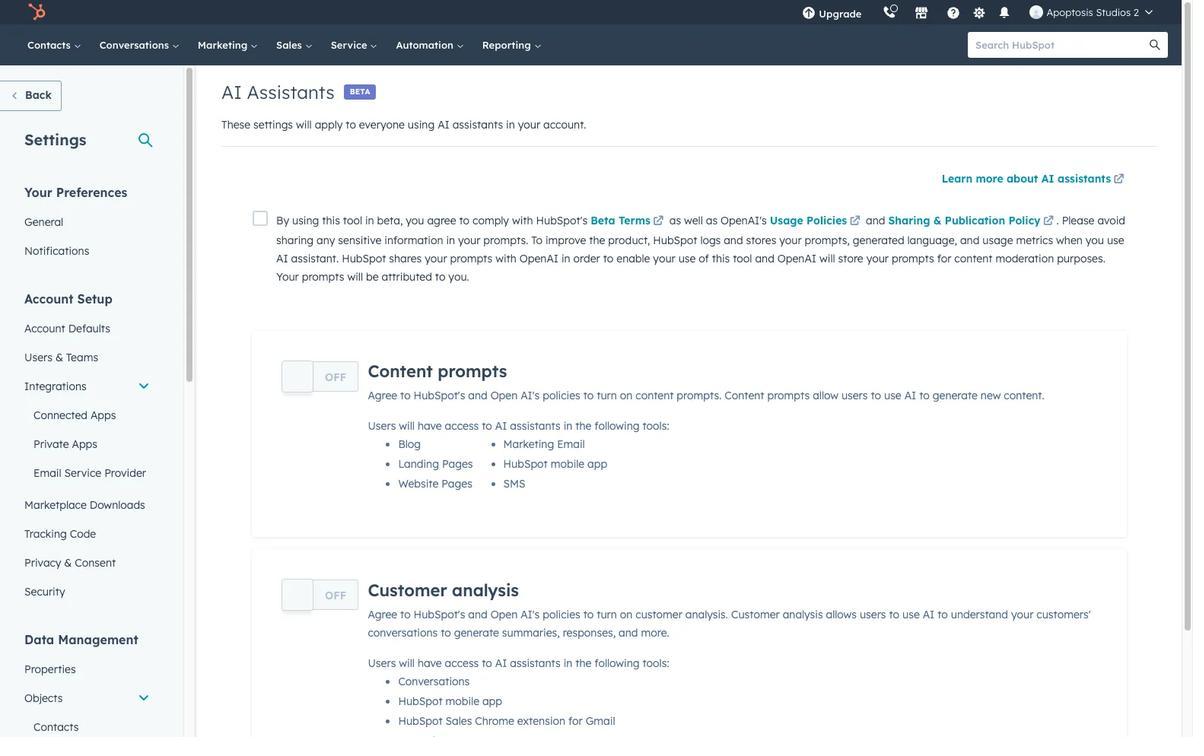 Task type: locate. For each thing, give the bounding box(es) containing it.
& right privacy
[[64, 557, 72, 570]]

usage policies link
[[770, 213, 863, 231]]

0 horizontal spatial generate
[[454, 626, 499, 640]]

1 vertical spatial content
[[725, 389, 765, 403]]

calling icon button
[[877, 2, 903, 22]]

pages right landing
[[442, 458, 473, 472]]

2 on from the top
[[620, 608, 633, 622]]

use down avoid
[[1108, 234, 1125, 247]]

0 vertical spatial apps
[[91, 409, 116, 423]]

this right 'of'
[[712, 252, 730, 266]]

link opens in a new window image for beta terms link
[[653, 213, 664, 231]]

0 horizontal spatial as
[[670, 214, 681, 228]]

beta terms
[[591, 214, 651, 228]]

ai
[[222, 81, 242, 104], [438, 118, 450, 132], [1042, 172, 1055, 186], [276, 252, 288, 266], [905, 389, 917, 403], [495, 420, 507, 433], [923, 608, 935, 622], [495, 657, 507, 670]]

your down assistant.
[[276, 270, 299, 284]]

have
[[418, 420, 442, 433], [418, 657, 442, 670]]

following down responses,
[[595, 657, 640, 670]]

link opens in a new window image inside usage policies link
[[850, 216, 861, 228]]

users right allow at the right of the page
[[842, 389, 868, 403]]

0 vertical spatial with
[[512, 214, 533, 228]]

1 horizontal spatial app
[[588, 458, 608, 472]]

1 pages from the top
[[442, 458, 473, 472]]

1 vertical spatial open
[[491, 608, 518, 622]]

as left well
[[670, 214, 681, 228]]

2 vertical spatial &
[[64, 557, 72, 570]]

will left be
[[347, 270, 363, 284]]

1 vertical spatial you
[[1086, 234, 1105, 247]]

access for prompts
[[445, 420, 479, 433]]

2 horizontal spatial &
[[934, 214, 942, 228]]

1 vertical spatial with
[[496, 252, 517, 266]]

0 horizontal spatial using
[[292, 214, 319, 228]]

tools:
[[643, 420, 670, 433], [643, 657, 670, 670]]

account
[[24, 292, 74, 307], [24, 322, 65, 336]]

users right the allows at bottom right
[[860, 608, 887, 622]]

0 horizontal spatial this
[[322, 214, 340, 228]]

and
[[863, 214, 889, 228], [724, 234, 743, 247], [961, 234, 980, 247], [756, 252, 775, 266], [468, 389, 488, 403], [468, 608, 488, 622], [619, 626, 638, 640]]

apps for connected apps
[[91, 409, 116, 423]]

1 vertical spatial beta
[[591, 214, 616, 228]]

0 vertical spatial conversations
[[100, 39, 172, 51]]

code
[[70, 528, 96, 541]]

1 horizontal spatial for
[[938, 252, 952, 266]]

1 vertical spatial contacts link
[[15, 713, 159, 738]]

for left gmail
[[569, 715, 583, 728]]

your left customers'
[[1012, 608, 1034, 622]]

1 on from the top
[[620, 389, 633, 403]]

1 vertical spatial users
[[860, 608, 887, 622]]

tools: down more.
[[643, 657, 670, 670]]

1 off from the top
[[325, 371, 347, 384]]

service link
[[322, 24, 387, 65]]

2 vertical spatial users
[[368, 657, 396, 670]]

menu containing apoptosis studios 2
[[792, 0, 1164, 24]]

hubspot down sensitive
[[342, 252, 386, 266]]

0 vertical spatial the
[[589, 234, 606, 247]]

analysis up summaries,
[[452, 580, 519, 601]]

terms
[[619, 214, 651, 228]]

0 horizontal spatial conversations
[[100, 39, 172, 51]]

2 access from the top
[[445, 657, 479, 670]]

marketplaces image
[[915, 7, 929, 21]]

marketing up sms
[[504, 438, 554, 452]]

order
[[574, 252, 601, 266]]

2 vertical spatial the
[[576, 657, 592, 670]]

assistant.
[[291, 252, 339, 266]]

for inside conversations hubspot mobile app hubspot sales chrome extension for gmail
[[569, 715, 583, 728]]

1 horizontal spatial prompts.
[[677, 389, 722, 403]]

for inside . please avoid sharing any sensitive information in your prompts. to improve the product, hubspot logs and stores your prompts, generated language, and usage metrics when you use ai assistant. hubspot shares your prompts with openai in order to enable your use of this tool and openai will store your prompts for content moderation purposes. your prompts will be attributed to you.
[[938, 252, 952, 266]]

use inside customer analysis allows users to use ai to understand your customers' conversations to generate summaries, responses, and more.
[[903, 608, 920, 622]]

hubspot's up improve
[[536, 214, 588, 228]]

tool inside . please avoid sharing any sensitive information in your prompts. to improve the product, hubspot logs and stores your prompts, generated language, and usage metrics when you use ai assistant. hubspot shares your prompts with openai in order to enable your use of this tool and openai will store your prompts for content moderation purposes. your prompts will be attributed to you.
[[733, 252, 753, 266]]

2 off from the top
[[325, 590, 347, 603]]

open up summaries,
[[491, 608, 518, 622]]

your preferences
[[24, 185, 127, 200]]

your down usage in the top right of the page
[[780, 234, 802, 247]]

contacts link down 'objects'
[[15, 713, 159, 738]]

in up marketing email hubspot mobile app sms
[[564, 420, 573, 433]]

0 vertical spatial off
[[325, 371, 347, 384]]

and down sharing & publication policy link at top
[[961, 234, 980, 247]]

beta for beta
[[350, 87, 370, 97]]

app
[[588, 458, 608, 472], [483, 695, 502, 709]]

in down responses,
[[564, 657, 573, 670]]

users for content prompts
[[368, 420, 396, 433]]

0 vertical spatial app
[[588, 458, 608, 472]]

to
[[346, 118, 356, 132], [459, 214, 470, 228], [603, 252, 614, 266], [435, 270, 446, 284], [400, 389, 411, 403], [584, 389, 594, 403], [871, 389, 882, 403], [920, 389, 930, 403], [482, 420, 492, 433], [400, 608, 411, 622], [584, 608, 594, 622], [890, 608, 900, 622], [938, 608, 948, 622], [441, 626, 451, 640], [482, 657, 492, 670]]

1 horizontal spatial tool
[[733, 252, 753, 266]]

0 vertical spatial mobile
[[551, 458, 585, 472]]

this inside . please avoid sharing any sensitive information in your prompts. to improve the product, hubspot logs and stores your prompts, generated language, and usage metrics when you use ai assistant. hubspot shares your prompts with openai in order to enable your use of this tool and openai will store your prompts for content moderation purposes. your prompts will be attributed to you.
[[712, 252, 730, 266]]

turn for content
[[597, 389, 617, 403]]

ai's for customer
[[521, 608, 540, 622]]

with down comply at top
[[496, 252, 517, 266]]

mobile inside conversations hubspot mobile app hubspot sales chrome extension for gmail
[[446, 695, 480, 709]]

1 vertical spatial &
[[55, 351, 63, 365]]

hubspot's for agree to hubspot's and open ai's policies to turn on customer analysis.
[[414, 608, 465, 622]]

1 vertical spatial email
[[33, 467, 61, 480]]

0 vertical spatial following
[[595, 420, 640, 433]]

1 vertical spatial contacts
[[33, 721, 79, 735]]

the up order
[[589, 234, 606, 247]]

will left apply
[[296, 118, 312, 132]]

sales inside conversations hubspot mobile app hubspot sales chrome extension for gmail
[[446, 715, 472, 728]]

sharing
[[276, 234, 314, 247]]

contacts link
[[18, 24, 90, 65], [15, 713, 159, 738]]

hubspot's down customer analysis
[[414, 608, 465, 622]]

link opens in a new window image left .
[[1044, 216, 1054, 228]]

analysis
[[452, 580, 519, 601], [783, 608, 823, 622]]

2 policies from the top
[[543, 608, 581, 622]]

users
[[24, 351, 53, 365], [368, 420, 396, 433], [368, 657, 396, 670]]

have up the blog
[[418, 420, 442, 433]]

1 vertical spatial service
[[64, 467, 101, 480]]

help image
[[947, 7, 961, 21]]

generated
[[853, 234, 905, 247]]

as
[[670, 214, 681, 228], [706, 214, 718, 228]]

notifications image
[[998, 7, 1012, 21]]

marketing inside marketing email hubspot mobile app sms
[[504, 438, 554, 452]]

1 vertical spatial apps
[[72, 438, 97, 451]]

data
[[24, 633, 54, 648]]

0 vertical spatial contacts link
[[18, 24, 90, 65]]

1 following from the top
[[595, 420, 640, 433]]

2 pages from the top
[[442, 478, 473, 491]]

1 vertical spatial ai's
[[521, 608, 540, 622]]

defaults
[[68, 322, 110, 336]]

logs
[[701, 234, 721, 247]]

openai down prompts,
[[778, 252, 817, 266]]

0 vertical spatial policies
[[543, 389, 581, 403]]

will
[[296, 118, 312, 132], [820, 252, 836, 266], [347, 270, 363, 284], [399, 420, 415, 433], [399, 657, 415, 670]]

tool
[[343, 214, 362, 228], [733, 252, 753, 266]]

generate down customer analysis
[[454, 626, 499, 640]]

1 horizontal spatial service
[[331, 39, 370, 51]]

pages right website
[[442, 478, 473, 491]]

0 vertical spatial for
[[938, 252, 952, 266]]

1 users will have access to ai assistants in the following tools: from the top
[[368, 420, 670, 433]]

users will have access to ai assistants in the following tools:
[[368, 420, 670, 433], [368, 657, 670, 670]]

email inside marketing email hubspot mobile app sms
[[557, 438, 585, 452]]

1 ai's from the top
[[521, 389, 540, 403]]

0 vertical spatial beta
[[350, 87, 370, 97]]

1 have from the top
[[418, 420, 442, 433]]

ai's
[[521, 389, 540, 403], [521, 608, 540, 622]]

in down agree
[[446, 234, 455, 247]]

link opens in a new window image
[[1114, 171, 1125, 190], [653, 213, 664, 231], [1044, 213, 1054, 231], [850, 216, 861, 228]]

0 horizontal spatial prompts.
[[484, 234, 529, 247]]

any
[[317, 234, 335, 247]]

back link
[[0, 81, 62, 111]]

link opens in a new window image for learn more about ai assistants link
[[1114, 174, 1125, 186]]

customers'
[[1037, 608, 1091, 622]]

1 vertical spatial customer
[[732, 608, 780, 622]]

link opens in a new window image inside learn more about ai assistants link
[[1114, 171, 1125, 190]]

account for account setup
[[24, 292, 74, 307]]

0 horizontal spatial email
[[33, 467, 61, 480]]

customer right the "analysis."
[[732, 608, 780, 622]]

users will have access to ai assistants in the following tools: down summaries,
[[368, 657, 670, 670]]

with
[[512, 214, 533, 228], [496, 252, 517, 266]]

as right well
[[706, 214, 718, 228]]

you up purposes.
[[1086, 234, 1105, 247]]

service right sales link
[[331, 39, 370, 51]]

product,
[[609, 234, 650, 247]]

blog
[[398, 438, 421, 452]]

1 open from the top
[[491, 389, 518, 403]]

account defaults link
[[15, 314, 159, 343]]

app inside marketing email hubspot mobile app sms
[[588, 458, 608, 472]]

hubspot inside marketing email hubspot mobile app sms
[[504, 458, 548, 472]]

1 turn from the top
[[597, 389, 617, 403]]

users for customer analysis
[[368, 657, 396, 670]]

management
[[58, 633, 138, 648]]

customer for customer analysis
[[368, 580, 447, 601]]

ai inside . please avoid sharing any sensitive information in your prompts. to improve the product, hubspot logs and stores your prompts, generated language, and usage metrics when you use ai assistant. hubspot shares your prompts with openai in order to enable your use of this tool and openai will store your prompts for content moderation purposes. your prompts will be attributed to you.
[[276, 252, 288, 266]]

ai's up summaries,
[[521, 608, 540, 622]]

ai's up marketing email hubspot mobile app sms
[[521, 389, 540, 403]]

contacts down hubspot link
[[27, 39, 74, 51]]

1 horizontal spatial customer
[[732, 608, 780, 622]]

properties link
[[15, 655, 159, 684]]

1 horizontal spatial marketing
[[504, 438, 554, 452]]

on for content
[[620, 389, 633, 403]]

use
[[1108, 234, 1125, 247], [679, 252, 696, 266], [885, 389, 902, 403], [903, 608, 920, 622]]

agree for agree to hubspot's and open ai's policies to turn on content prompts. content prompts allow users to use ai to generate new content.
[[368, 389, 398, 403]]

link opens in a new window image inside sharing & publication policy link
[[1044, 216, 1054, 228]]

1 horizontal spatial beta
[[591, 214, 616, 228]]

will up the blog
[[399, 420, 415, 433]]

1 horizontal spatial email
[[557, 438, 585, 452]]

link opens in a new window image inside learn more about ai assistants link
[[1114, 174, 1125, 186]]

your inside "element"
[[24, 185, 52, 200]]

& up "language,"
[[934, 214, 942, 228]]

comply
[[473, 214, 509, 228]]

1 vertical spatial tools:
[[643, 657, 670, 670]]

beta for beta terms
[[591, 214, 616, 228]]

0 vertical spatial prompts.
[[484, 234, 529, 247]]

link opens in a new window image right "policies"
[[850, 216, 861, 228]]

contacts down 'objects'
[[33, 721, 79, 735]]

conversations for conversations
[[100, 39, 172, 51]]

account for account defaults
[[24, 322, 65, 336]]

prompts.
[[484, 234, 529, 247], [677, 389, 722, 403]]

0 vertical spatial marketing
[[198, 39, 251, 51]]

tools: for customer analysis
[[643, 657, 670, 670]]

email inside account setup element
[[33, 467, 61, 480]]

link opens in a new window image for learn more about ai assistants link
[[1114, 171, 1125, 190]]

marketing inside marketing link
[[198, 39, 251, 51]]

landing
[[398, 458, 439, 472]]

you inside . please avoid sharing any sensitive information in your prompts. to improve the product, hubspot logs and stores your prompts, generated language, and usage metrics when you use ai assistant. hubspot shares your prompts with openai in order to enable your use of this tool and openai will store your prompts for content moderation purposes. your prompts will be attributed to you.
[[1086, 234, 1105, 247]]

preferences
[[56, 185, 127, 200]]

sales up assistants
[[276, 39, 305, 51]]

agree up conversations
[[368, 608, 398, 622]]

0 vertical spatial your
[[24, 185, 52, 200]]

0 vertical spatial service
[[331, 39, 370, 51]]

the for analysis
[[576, 657, 592, 670]]

1 vertical spatial on
[[620, 608, 633, 622]]

enable
[[617, 252, 650, 266]]

email
[[557, 438, 585, 452], [33, 467, 61, 480]]

in down improve
[[562, 252, 571, 266]]

2 tools: from the top
[[643, 657, 670, 670]]

off for customer analysis
[[325, 590, 347, 603]]

account up the users & teams
[[24, 322, 65, 336]]

marketplaces button
[[906, 0, 938, 24]]

and left more.
[[619, 626, 638, 640]]

menu
[[792, 0, 1164, 24]]

2 agree from the top
[[368, 608, 398, 622]]

the down responses,
[[576, 657, 592, 670]]

link opens in a new window image
[[1114, 174, 1125, 186], [850, 213, 861, 231], [653, 216, 664, 228], [1044, 216, 1054, 228]]

1 access from the top
[[445, 420, 479, 433]]

1 vertical spatial off
[[325, 590, 347, 603]]

mobile
[[551, 458, 585, 472], [446, 695, 480, 709]]

0 horizontal spatial your
[[24, 185, 52, 200]]

open down content prompts
[[491, 389, 518, 403]]

1 horizontal spatial you
[[1086, 234, 1105, 247]]

agree
[[427, 214, 456, 228]]

openai down to at the left
[[520, 252, 559, 266]]

learn more about ai assistants link
[[942, 170, 1127, 190]]

0 horizontal spatial &
[[55, 351, 63, 365]]

1 horizontal spatial generate
[[933, 389, 978, 403]]

2 ai's from the top
[[521, 608, 540, 622]]

1 vertical spatial app
[[483, 695, 502, 709]]

1 vertical spatial mobile
[[446, 695, 480, 709]]

1 horizontal spatial sales
[[446, 715, 472, 728]]

will down prompts,
[[820, 252, 836, 266]]

use left understand
[[903, 608, 920, 622]]

service down private apps link
[[64, 467, 101, 480]]

0 vertical spatial access
[[445, 420, 479, 433]]

0 vertical spatial users
[[842, 389, 868, 403]]

users will have access to ai assistants in the following tools: up marketing email hubspot mobile app sms
[[368, 420, 670, 433]]

link opens in a new window image right terms
[[653, 213, 664, 231]]

access up blog landing pages website pages
[[445, 420, 479, 433]]

0 horizontal spatial service
[[64, 467, 101, 480]]

following up marketing email hubspot mobile app sms
[[595, 420, 640, 433]]

0 vertical spatial ai's
[[521, 389, 540, 403]]

0 vertical spatial tools:
[[643, 420, 670, 433]]

conversations inside conversations hubspot mobile app hubspot sales chrome extension for gmail
[[398, 675, 470, 689]]

1 policies from the top
[[543, 389, 581, 403]]

marketing for marketing email hubspot mobile app sms
[[504, 438, 554, 452]]

your up 'general'
[[24, 185, 52, 200]]

1 tools: from the top
[[643, 420, 670, 433]]

open for content
[[491, 389, 518, 403]]

agree for agree to hubspot's and open ai's policies to turn on customer analysis.
[[368, 608, 398, 622]]

menu item
[[873, 0, 876, 24]]

setup
[[77, 292, 113, 307]]

your down generated
[[867, 252, 889, 266]]

tools: down agree to hubspot's and open ai's policies to turn on content prompts. content prompts allow users to use ai to generate new content.
[[643, 420, 670, 433]]

policies
[[807, 214, 847, 228]]

assistants inside learn more about ai assistants link
[[1058, 172, 1111, 186]]

link opens in a new window image up avoid
[[1114, 171, 1125, 190]]

2 have from the top
[[418, 657, 442, 670]]

access
[[445, 420, 479, 433], [445, 657, 479, 670]]

1 account from the top
[[24, 292, 74, 307]]

0 horizontal spatial analysis
[[452, 580, 519, 601]]

access up conversations hubspot mobile app hubspot sales chrome extension for gmail
[[445, 657, 479, 670]]

1 vertical spatial account
[[24, 322, 65, 336]]

in left 'beta,'
[[365, 214, 374, 228]]

0 vertical spatial pages
[[442, 458, 473, 472]]

1 vertical spatial tool
[[733, 252, 753, 266]]

using up sharing
[[292, 214, 319, 228]]

conversations
[[368, 626, 438, 640]]

openai
[[520, 252, 559, 266], [778, 252, 817, 266]]

policies for content
[[543, 389, 581, 403]]

on for customer
[[620, 608, 633, 622]]

and down content prompts
[[468, 389, 488, 403]]

1 vertical spatial sales
[[446, 715, 472, 728]]

help button
[[941, 0, 967, 24]]

0 vertical spatial content
[[955, 252, 993, 266]]

following for customer analysis
[[595, 657, 640, 670]]

2 vertical spatial hubspot's
[[414, 608, 465, 622]]

hubspot's down content prompts
[[414, 389, 465, 403]]

apps up the email service provider link in the bottom of the page
[[72, 438, 97, 451]]

responses,
[[563, 626, 616, 640]]

1 horizontal spatial your
[[276, 270, 299, 284]]

sales left chrome
[[446, 715, 472, 728]]

0 vertical spatial account
[[24, 292, 74, 307]]

0 vertical spatial using
[[408, 118, 435, 132]]

0 horizontal spatial content
[[368, 361, 433, 382]]

0 vertical spatial &
[[934, 214, 942, 228]]

users & teams
[[24, 351, 98, 365]]

beta up everyone
[[350, 87, 370, 97]]

link opens in a new window image up avoid
[[1114, 174, 1125, 186]]

with up to at the left
[[512, 214, 533, 228]]

link opens in a new window image inside beta terms link
[[653, 216, 664, 228]]

in
[[506, 118, 515, 132], [365, 214, 374, 228], [446, 234, 455, 247], [562, 252, 571, 266], [564, 420, 573, 433], [564, 657, 573, 670]]

for down "language,"
[[938, 252, 952, 266]]

link opens in a new window image right "policies"
[[850, 213, 861, 231]]

1 vertical spatial users will have access to ai assistants in the following tools:
[[368, 657, 670, 670]]

connected apps
[[33, 409, 116, 423]]

& for publication
[[934, 214, 942, 228]]

1 vertical spatial conversations
[[398, 675, 470, 689]]

the for prompts
[[576, 420, 592, 433]]

tool up sensitive
[[343, 214, 362, 228]]

privacy & consent link
[[15, 549, 159, 578]]

1 vertical spatial for
[[569, 715, 583, 728]]

chrome
[[475, 715, 515, 728]]

generate left new
[[933, 389, 978, 403]]

0 horizontal spatial app
[[483, 695, 502, 709]]

2 account from the top
[[24, 322, 65, 336]]

agree down content prompts
[[368, 389, 398, 403]]

customer inside customer analysis allows users to use ai to understand your customers' conversations to generate summaries, responses, and more.
[[732, 608, 780, 622]]

1 horizontal spatial conversations
[[398, 675, 470, 689]]

2 turn from the top
[[597, 608, 617, 622]]

1 vertical spatial users
[[368, 420, 396, 433]]

have down conversations
[[418, 657, 442, 670]]

analysis inside customer analysis allows users to use ai to understand your customers' conversations to generate summaries, responses, and more.
[[783, 608, 823, 622]]

link opens in a new window image right terms
[[653, 216, 664, 228]]

1 vertical spatial pages
[[442, 478, 473, 491]]

1 vertical spatial marketing
[[504, 438, 554, 452]]

& left teams
[[55, 351, 63, 365]]

marketing left sales link
[[198, 39, 251, 51]]

2 users will have access to ai assistants in the following tools: from the top
[[368, 657, 670, 670]]

1 vertical spatial following
[[595, 657, 640, 670]]

2 open from the top
[[491, 608, 518, 622]]

hubspot left chrome
[[398, 715, 443, 728]]

the inside . please avoid sharing any sensitive information in your prompts. to improve the product, hubspot logs and stores your prompts, generated language, and usage metrics when you use ai assistant. hubspot shares your prompts with openai in order to enable your use of this tool and openai will store your prompts for content moderation purposes. your prompts will be attributed to you.
[[589, 234, 606, 247]]

extension
[[517, 715, 566, 728]]

content inside . please avoid sharing any sensitive information in your prompts. to improve the product, hubspot logs and stores your prompts, generated language, and usage metrics when you use ai assistant. hubspot shares your prompts with openai in order to enable your use of this tool and openai will store your prompts for content moderation purposes. your prompts will be attributed to you.
[[955, 252, 993, 266]]

1 vertical spatial analysis
[[783, 608, 823, 622]]

downloads
[[90, 499, 145, 512]]

0 vertical spatial users
[[24, 351, 53, 365]]

0 vertical spatial sales
[[276, 39, 305, 51]]

0 horizontal spatial content
[[636, 389, 674, 403]]

understand
[[951, 608, 1009, 622]]

generate
[[933, 389, 978, 403], [454, 626, 499, 640]]

hubspot down conversations
[[398, 695, 443, 709]]

2 following from the top
[[595, 657, 640, 670]]

objects button
[[15, 684, 159, 713]]

0 horizontal spatial you
[[406, 214, 424, 228]]

1 agree from the top
[[368, 389, 398, 403]]

1 vertical spatial this
[[712, 252, 730, 266]]

beta left terms
[[591, 214, 616, 228]]

apoptosis
[[1047, 6, 1094, 18]]

search button
[[1143, 32, 1169, 58]]

policies up marketing email hubspot mobile app sms
[[543, 389, 581, 403]]

link opens in a new window image left .
[[1044, 213, 1054, 231]]

apps up private apps link
[[91, 409, 116, 423]]

using
[[408, 118, 435, 132], [292, 214, 319, 228]]

0 vertical spatial open
[[491, 389, 518, 403]]



Task type: vqa. For each thing, say whether or not it's contained in the screenshot.
checkbox
no



Task type: describe. For each thing, give the bounding box(es) containing it.
consent
[[75, 557, 116, 570]]

and inside customer analysis allows users to use ai to understand your customers' conversations to generate summaries, responses, and more.
[[619, 626, 638, 640]]

link opens in a new window image for sharing & publication policy link at top
[[1044, 213, 1054, 231]]

hubspot's for agree to hubspot's and open ai's policies to turn on content prompts. content prompts allow users to use ai to generate new content.
[[414, 389, 465, 403]]

will down conversations
[[399, 657, 415, 670]]

0 vertical spatial this
[[322, 214, 340, 228]]

marketing for marketing
[[198, 39, 251, 51]]

data management
[[24, 633, 138, 648]]

purposes.
[[1058, 252, 1106, 266]]

properties
[[24, 663, 76, 677]]

0 vertical spatial tool
[[343, 214, 362, 228]]

security
[[24, 585, 65, 599]]

back
[[25, 88, 52, 102]]

your down information at the top left
[[425, 252, 447, 266]]

by
[[276, 214, 289, 228]]

and down customer analysis
[[468, 608, 488, 622]]

tara schultz image
[[1030, 5, 1044, 19]]

and up generated
[[863, 214, 889, 228]]

notifications link
[[15, 237, 159, 266]]

notifications
[[24, 244, 89, 258]]

your preferences element
[[15, 184, 159, 266]]

1 vertical spatial prompts.
[[677, 389, 722, 403]]

apps for private apps
[[72, 438, 97, 451]]

tracking code
[[24, 528, 96, 541]]

your left account.
[[518, 118, 541, 132]]

allow
[[813, 389, 839, 403]]

users inside account setup element
[[24, 351, 53, 365]]

allows
[[826, 608, 857, 622]]

hubspot image
[[27, 3, 46, 21]]

store
[[839, 252, 864, 266]]

website
[[398, 478, 439, 491]]

reporting link
[[473, 24, 551, 65]]

sharing & publication policy
[[889, 214, 1041, 228]]

1 vertical spatial content
[[636, 389, 674, 403]]

usage
[[770, 214, 804, 228]]

prompts,
[[805, 234, 850, 247]]

automation link
[[387, 24, 473, 65]]

metrics
[[1017, 234, 1054, 247]]

calling icon image
[[883, 6, 897, 20]]

more
[[976, 172, 1004, 186]]

off for content prompts
[[325, 371, 347, 384]]

your inside customer analysis allows users to use ai to understand your customers' conversations to generate summaries, responses, and more.
[[1012, 608, 1034, 622]]

2
[[1134, 6, 1140, 18]]

usage
[[983, 234, 1014, 247]]

please
[[1062, 214, 1095, 228]]

have for customer
[[418, 657, 442, 670]]

openai's
[[721, 214, 767, 228]]

& for consent
[[64, 557, 72, 570]]

gmail
[[586, 715, 616, 728]]

customer analysis
[[368, 580, 519, 601]]

.
[[1057, 214, 1060, 228]]

private apps link
[[15, 430, 159, 459]]

tracking
[[24, 528, 67, 541]]

marketplace downloads
[[24, 499, 145, 512]]

service inside account setup element
[[64, 467, 101, 480]]

privacy & consent
[[24, 557, 116, 570]]

beta terms link
[[591, 213, 667, 231]]

as well as openai's
[[667, 214, 770, 228]]

connected
[[33, 409, 88, 423]]

1 openai from the left
[[520, 252, 559, 266]]

in left account.
[[506, 118, 515, 132]]

account setup
[[24, 292, 113, 307]]

connected apps link
[[15, 401, 159, 430]]

beta,
[[377, 214, 403, 228]]

1 horizontal spatial using
[[408, 118, 435, 132]]

integrations button
[[15, 372, 159, 401]]

studios
[[1097, 6, 1131, 18]]

link opens in a new window image for sharing & publication policy link at top
[[1044, 216, 1054, 228]]

& for teams
[[55, 351, 63, 365]]

publication
[[945, 214, 1006, 228]]

settings link
[[970, 4, 989, 20]]

improve
[[546, 234, 586, 247]]

2 as from the left
[[706, 214, 718, 228]]

teams
[[66, 351, 98, 365]]

with inside . please avoid sharing any sensitive information in your prompts. to improve the product, hubspot logs and stores your prompts, generated language, and usage metrics when you use ai assistant. hubspot shares your prompts with openai in order to enable your use of this tool and openai will store your prompts for content moderation purposes. your prompts will be attributed to you.
[[496, 252, 517, 266]]

your right enable
[[653, 252, 676, 266]]

private apps
[[33, 438, 97, 451]]

use left 'of'
[[679, 252, 696, 266]]

assistants
[[247, 81, 335, 104]]

link opens in a new window image for beta terms link
[[653, 216, 664, 228]]

settings
[[254, 118, 293, 132]]

data management element
[[15, 632, 159, 738]]

0 vertical spatial you
[[406, 214, 424, 228]]

2 openai from the left
[[778, 252, 817, 266]]

conversations link
[[90, 24, 189, 65]]

analysis for customer analysis
[[452, 580, 519, 601]]

sharing & publication policy link
[[889, 213, 1057, 231]]

marketplace
[[24, 499, 87, 512]]

0 vertical spatial contacts
[[27, 39, 74, 51]]

upgrade
[[819, 8, 862, 20]]

customer analysis allows users to use ai to understand your customers' conversations to generate summaries, responses, and more.
[[368, 608, 1091, 640]]

marketing email hubspot mobile app sms
[[504, 438, 608, 491]]

0 vertical spatial content
[[368, 361, 433, 382]]

provider
[[104, 467, 146, 480]]

avoid
[[1098, 214, 1126, 228]]

sensitive
[[338, 234, 382, 247]]

mobile inside marketing email hubspot mobile app sms
[[551, 458, 585, 472]]

upgrade image
[[803, 7, 816, 21]]

users inside customer analysis allows users to use ai to understand your customers' conversations to generate summaries, responses, and more.
[[860, 608, 887, 622]]

of
[[699, 252, 709, 266]]

these
[[222, 118, 251, 132]]

0 vertical spatial generate
[[933, 389, 978, 403]]

0 vertical spatial hubspot's
[[536, 214, 588, 228]]

information
[[385, 234, 443, 247]]

hubspot link
[[18, 3, 57, 21]]

generate inside customer analysis allows users to use ai to understand your customers' conversations to generate summaries, responses, and more.
[[454, 626, 499, 640]]

security link
[[15, 578, 159, 607]]

open for customer
[[491, 608, 518, 622]]

new
[[981, 389, 1001, 403]]

use right allow at the right of the page
[[885, 389, 902, 403]]

have for content
[[418, 420, 442, 433]]

analysis for customer analysis allows users to use ai to understand your customers' conversations to generate summaries, responses, and more.
[[783, 608, 823, 622]]

0 horizontal spatial sales
[[276, 39, 305, 51]]

settings
[[24, 130, 86, 149]]

and down openai's
[[724, 234, 743, 247]]

users will have access to ai assistants in the following tools: for customer analysis
[[368, 657, 670, 670]]

1 vertical spatial using
[[292, 214, 319, 228]]

app inside conversations hubspot mobile app hubspot sales chrome extension for gmail
[[483, 695, 502, 709]]

hubspot down well
[[653, 234, 698, 247]]

agree to hubspot's and open ai's policies to turn on customer analysis.
[[368, 608, 729, 622]]

account.
[[544, 118, 587, 132]]

email service provider
[[33, 467, 146, 480]]

by using this tool in beta, you agree to comply with hubspot's
[[276, 214, 591, 228]]

prompts. inside . please avoid sharing any sensitive information in your prompts. to improve the product, hubspot logs and stores your prompts, generated language, and usage metrics when you use ai assistant. hubspot shares your prompts with openai in order to enable your use of this tool and openai will store your prompts for content moderation purposes. your prompts will be attributed to you.
[[484, 234, 529, 247]]

moderation
[[996, 252, 1055, 266]]

Search HubSpot search field
[[968, 32, 1155, 58]]

stores
[[746, 234, 777, 247]]

to
[[532, 234, 543, 247]]

policies for customer
[[543, 608, 581, 622]]

conversations for conversations hubspot mobile app hubspot sales chrome extension for gmail
[[398, 675, 470, 689]]

marketplace downloads link
[[15, 491, 159, 520]]

privacy
[[24, 557, 61, 570]]

attributed
[[382, 270, 432, 284]]

apoptosis studios 2
[[1047, 6, 1140, 18]]

access for analysis
[[445, 657, 479, 670]]

following for content prompts
[[595, 420, 640, 433]]

settings image
[[973, 6, 987, 20]]

content.
[[1004, 389, 1045, 403]]

users will have access to ai assistants in the following tools: for content prompts
[[368, 420, 670, 433]]

customer for customer analysis allows users to use ai to understand your customers' conversations to generate summaries, responses, and more.
[[732, 608, 780, 622]]

tools: for content prompts
[[643, 420, 670, 433]]

and down stores
[[756, 252, 775, 266]]

your inside . please avoid sharing any sensitive information in your prompts. to improve the product, hubspot logs and stores your prompts, generated language, and usage metrics when you use ai assistant. hubspot shares your prompts with openai in order to enable your use of this tool and openai will store your prompts for content moderation purposes. your prompts will be attributed to you.
[[276, 270, 299, 284]]

well
[[684, 214, 703, 228]]

contacts inside "data management" element
[[33, 721, 79, 735]]

objects
[[24, 692, 63, 706]]

your down comply at top
[[458, 234, 481, 247]]

when
[[1057, 234, 1083, 247]]

account setup element
[[15, 291, 159, 607]]

ai inside customer analysis allows users to use ai to understand your customers' conversations to generate summaries, responses, and more.
[[923, 608, 935, 622]]

email service provider link
[[15, 459, 159, 488]]

apoptosis studios 2 button
[[1021, 0, 1162, 24]]

sales link
[[267, 24, 322, 65]]

ai's for content
[[521, 389, 540, 403]]

users & teams link
[[15, 343, 159, 372]]

everyone
[[359, 118, 405, 132]]

search image
[[1150, 40, 1161, 50]]

be
[[366, 270, 379, 284]]

turn for customer
[[597, 608, 617, 622]]

1 as from the left
[[670, 214, 681, 228]]

more.
[[641, 626, 670, 640]]



